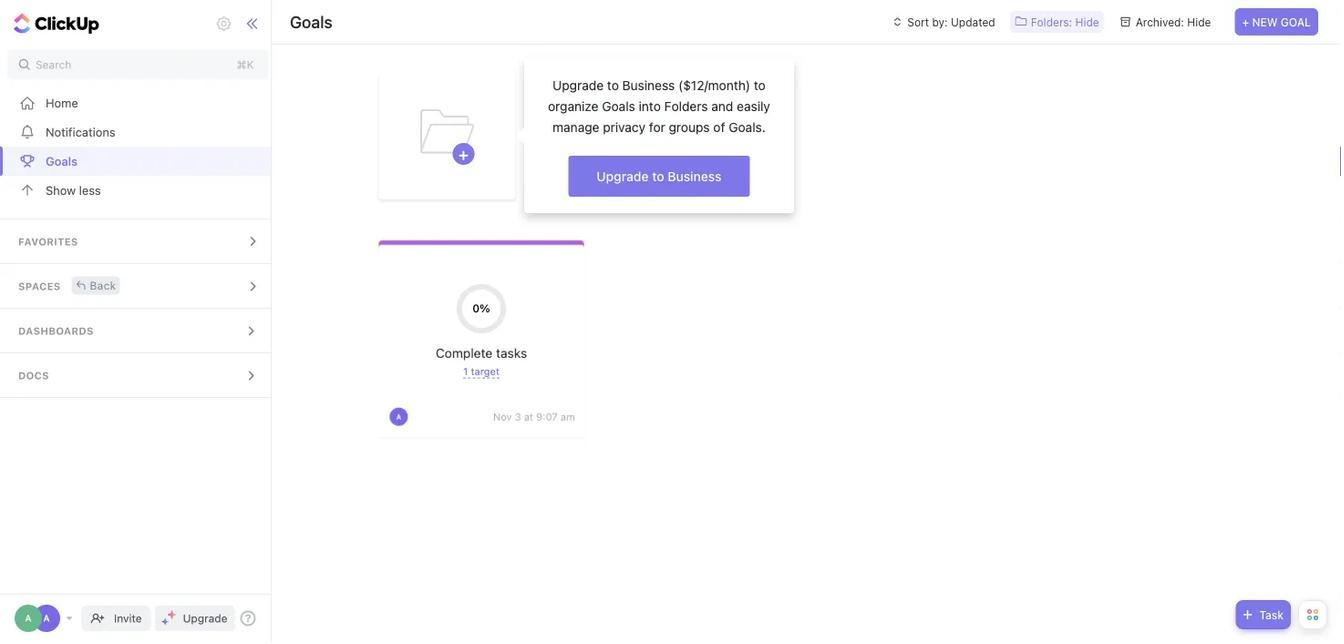 Task type: describe. For each thing, give the bounding box(es) containing it.
business for upgrade to business
[[668, 169, 722, 184]]

complete tasks 1 target
[[436, 346, 527, 378]]

for
[[649, 119, 665, 135]]

1
[[463, 366, 468, 378]]

task
[[1260, 609, 1284, 622]]

home
[[46, 96, 78, 110]]

+ for + new goal
[[1242, 16, 1249, 28]]

business for upgrade to business ($12/month) to organize goals into folders and easily manage privacy for groups of goals.
[[622, 78, 675, 93]]

notifications link
[[0, 118, 276, 147]]

dashboards
[[18, 326, 94, 337]]

at
[[524, 411, 533, 423]]

goal
[[1281, 16, 1311, 28]]

($12/month)
[[678, 78, 751, 93]]

groups
[[669, 119, 710, 135]]

upgrade link
[[155, 606, 235, 632]]

upgrade for upgrade
[[183, 613, 227, 626]]

sort
[[908, 16, 929, 28]]

am
[[560, 411, 575, 423]]

updated
[[951, 16, 995, 28]]

docs
[[18, 370, 49, 382]]

upgrade for upgrade to business
[[597, 169, 649, 184]]

and
[[712, 98, 733, 114]]

hide for folders: hide
[[1076, 16, 1099, 28]]

notifications
[[46, 125, 115, 139]]

nov
[[493, 411, 512, 423]]

sidebar navigation
[[0, 0, 276, 643]]

archived:
[[1136, 16, 1184, 28]]

hide for archived: hide
[[1188, 16, 1211, 28]]

a inside a dropdown button
[[396, 413, 401, 421]]

9:07
[[536, 411, 557, 423]]

upgrade to business link
[[568, 156, 750, 197]]

folders:
[[1031, 16, 1073, 28]]

new
[[1252, 16, 1278, 28]]

to for upgrade to business ($12/month) to organize goals into folders and easily manage privacy for groups of goals.
[[607, 78, 619, 93]]

show less
[[46, 184, 101, 197]]

folders
[[664, 98, 708, 114]]

upgrade to business
[[597, 169, 722, 184]]



Task type: locate. For each thing, give the bounding box(es) containing it.
0 horizontal spatial a
[[25, 614, 31, 624]]

privacy
[[603, 119, 646, 135]]

1 hide from the left
[[1076, 16, 1099, 28]]

2 vertical spatial upgrade
[[183, 613, 227, 626]]

+ for +
[[459, 144, 468, 164]]

sparkle svg 2 image
[[162, 619, 169, 626]]

upgrade up the organize at top left
[[553, 78, 604, 93]]

sort by: updated button
[[886, 11, 1001, 33]]

nov 3 at 9:07 am
[[493, 411, 575, 423]]

sort by: updated
[[908, 16, 995, 28]]

to up easily
[[754, 78, 766, 93]]

upgrade for upgrade to business ($12/month) to organize goals into folders and easily manage privacy for groups of goals.
[[553, 78, 604, 93]]

1 horizontal spatial +
[[1242, 16, 1249, 28]]

business down groups
[[668, 169, 722, 184]]

a button
[[388, 406, 410, 428]]

complete
[[436, 346, 492, 361]]

favorites
[[18, 236, 78, 248]]

sidebar settings image
[[216, 16, 232, 32]]

target
[[471, 366, 499, 378]]

organize
[[548, 98, 599, 114]]

upgrade
[[553, 78, 604, 93], [597, 169, 649, 184], [183, 613, 227, 626]]

business up into
[[622, 78, 675, 93]]

of
[[713, 119, 725, 135]]

+ new goal
[[1242, 16, 1311, 28]]

easily
[[737, 98, 770, 114]]

hide right folders:
[[1076, 16, 1099, 28]]

to
[[607, 78, 619, 93], [754, 78, 766, 93], [652, 169, 664, 184]]

business inside the upgrade to business ($12/month) to organize goals into folders and easily manage privacy for groups of goals.
[[622, 78, 675, 93]]

goals inside the sidebar navigation
[[46, 155, 78, 168]]

to up privacy
[[607, 78, 619, 93]]

hide right archived:
[[1188, 16, 1211, 28]]

to down the for
[[652, 169, 664, 184]]

by:
[[932, 16, 948, 28]]

tasks
[[496, 346, 527, 361]]

2 hide from the left
[[1188, 16, 1211, 28]]

1 vertical spatial +
[[459, 144, 468, 164]]

0 horizontal spatial +
[[459, 144, 468, 164]]

1 vertical spatial upgrade
[[597, 169, 649, 184]]

0 horizontal spatial hide
[[1076, 16, 1099, 28]]

upgrade inside the sidebar navigation
[[183, 613, 227, 626]]

invite
[[114, 613, 142, 626]]

goals up show
[[46, 155, 78, 168]]

1 vertical spatial goals
[[602, 98, 635, 114]]

manage
[[553, 119, 600, 135]]

0 horizontal spatial goals
[[46, 155, 78, 168]]

goals link
[[0, 147, 276, 176]]

back link
[[72, 277, 120, 295]]

upgrade to business ($12/month) to organize goals into folders and easily manage privacy for groups of goals.
[[548, 78, 770, 135]]

upgrade down privacy
[[597, 169, 649, 184]]

business
[[622, 78, 675, 93], [668, 169, 722, 184]]

1 horizontal spatial a
[[43, 614, 50, 624]]

1 vertical spatial business
[[668, 169, 722, 184]]

upgrade inside the upgrade to business ($12/month) to organize goals into folders and easily manage privacy for groups of goals.
[[553, 78, 604, 93]]

goals.
[[729, 119, 766, 135]]

favorites button
[[0, 220, 276, 264]]

less
[[79, 184, 101, 197]]

1 horizontal spatial hide
[[1188, 16, 1211, 28]]

goals right sidebar settings image
[[290, 12, 333, 31]]

to for upgrade to business
[[652, 169, 664, 184]]

2 vertical spatial goals
[[46, 155, 78, 168]]

2 horizontal spatial goals
[[602, 98, 635, 114]]

0 vertical spatial +
[[1242, 16, 1249, 28]]

+
[[1242, 16, 1249, 28], [459, 144, 468, 164]]

0 vertical spatial goals
[[290, 12, 333, 31]]

0 vertical spatial upgrade
[[553, 78, 604, 93]]

2 horizontal spatial a
[[396, 413, 401, 421]]

goals inside the upgrade to business ($12/month) to organize goals into folders and easily manage privacy for groups of goals.
[[602, 98, 635, 114]]

1 horizontal spatial to
[[652, 169, 664, 184]]

a
[[396, 413, 401, 421], [25, 614, 31, 624], [43, 614, 50, 624]]

0 vertical spatial business
[[622, 78, 675, 93]]

⌘k
[[237, 58, 254, 71]]

into
[[639, 98, 661, 114]]

spaces
[[18, 281, 61, 293]]

hide
[[1076, 16, 1099, 28], [1188, 16, 1211, 28]]

home link
[[0, 88, 276, 118]]

goals
[[290, 12, 333, 31], [602, 98, 635, 114], [46, 155, 78, 168]]

archived: hide
[[1136, 16, 1211, 28]]

3
[[515, 411, 521, 423]]

upgrade right sparkle svg 1 icon
[[183, 613, 227, 626]]

search
[[36, 58, 71, 71]]

1 horizontal spatial goals
[[290, 12, 333, 31]]

2 horizontal spatial to
[[754, 78, 766, 93]]

sparkle svg 1 image
[[167, 611, 177, 620]]

folders: hide
[[1031, 16, 1099, 28]]

show
[[46, 184, 76, 197]]

0 horizontal spatial to
[[607, 78, 619, 93]]

back
[[90, 279, 116, 292]]

goals up privacy
[[602, 98, 635, 114]]



Task type: vqa. For each thing, say whether or not it's contained in the screenshot.
Upgrade for Upgrade to Business
yes



